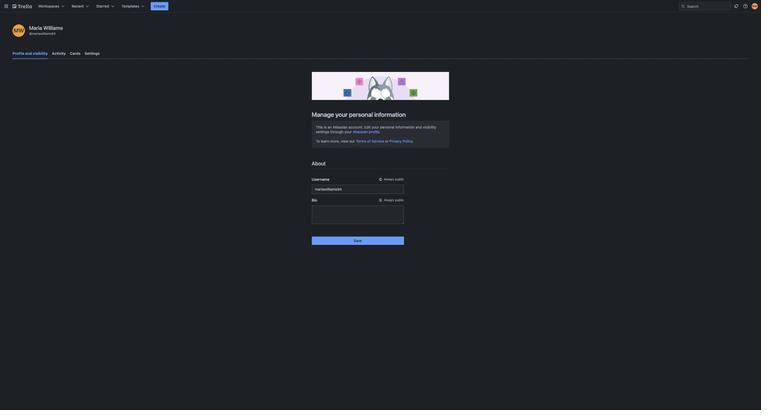Task type: locate. For each thing, give the bounding box(es) containing it.
public for username
[[395, 178, 404, 181]]

0 notifications image
[[734, 3, 740, 9]]

public for bio
[[395, 198, 404, 202]]

1 always from the top
[[384, 178, 394, 181]]

terms of service or privacy policy .
[[356, 139, 414, 143]]

about
[[312, 161, 326, 167]]

account.
[[349, 125, 364, 129]]

0 vertical spatial public
[[395, 178, 404, 181]]

1 vertical spatial public
[[395, 198, 404, 202]]

1 vertical spatial and
[[416, 125, 422, 129]]

information inside this is an atlassian account. edit your personal information and visibility settings through your
[[396, 125, 415, 129]]

your down account.
[[345, 130, 352, 134]]

visibility
[[33, 51, 48, 56], [423, 125, 437, 129]]

atlassian up through
[[333, 125, 348, 129]]

service
[[372, 139, 384, 143]]

1 horizontal spatial and
[[416, 125, 422, 129]]

2 always public from the top
[[384, 198, 404, 202]]

1 vertical spatial your
[[372, 125, 379, 129]]

this is an atlassian account. edit your personal information and visibility settings through your
[[316, 125, 437, 134]]

Bio text field
[[312, 206, 404, 224]]

1 vertical spatial always
[[384, 198, 394, 202]]

templates
[[122, 4, 139, 8]]

your up through
[[336, 111, 348, 118]]

workspaces button
[[35, 2, 68, 10]]

0 vertical spatial and
[[25, 51, 32, 56]]

your
[[336, 111, 348, 118], [372, 125, 379, 129], [345, 130, 352, 134]]

1 vertical spatial information
[[396, 125, 415, 129]]

maria
[[29, 25, 42, 31]]

information up policy
[[396, 125, 415, 129]]

1 always public from the top
[[384, 178, 404, 181]]

personal up or
[[380, 125, 395, 129]]

0 horizontal spatial visibility
[[33, 51, 48, 56]]

0 vertical spatial always
[[384, 178, 394, 181]]

1 vertical spatial personal
[[380, 125, 395, 129]]

of
[[367, 139, 371, 143]]

0 horizontal spatial atlassian
[[333, 125, 348, 129]]

to
[[316, 139, 320, 143]]

2 public from the top
[[395, 198, 404, 202]]

. to learn more, view our
[[316, 130, 381, 143]]

atlassian profile link
[[353, 130, 380, 134]]

2 always from the top
[[384, 198, 394, 202]]

edit
[[365, 125, 371, 129]]

0 horizontal spatial .
[[380, 130, 381, 134]]

0 vertical spatial information
[[375, 111, 406, 118]]

activity link
[[52, 49, 66, 58]]

1 vertical spatial always public
[[384, 198, 404, 202]]

more,
[[330, 139, 340, 143]]

recent
[[72, 4, 84, 8]]

privacy
[[390, 139, 402, 143]]

settings link
[[85, 49, 100, 58]]

0 vertical spatial atlassian
[[333, 125, 348, 129]]

0 vertical spatial visibility
[[33, 51, 48, 56]]

our
[[350, 139, 355, 143]]

public
[[395, 178, 404, 181], [395, 198, 404, 202]]

activity
[[52, 51, 66, 56]]

0 vertical spatial personal
[[349, 111, 373, 118]]

profile
[[12, 51, 24, 56]]

0 vertical spatial always public
[[384, 178, 404, 181]]

is
[[324, 125, 327, 129]]

always for bio
[[384, 198, 394, 202]]

policy
[[403, 139, 413, 143]]

workspaces
[[38, 4, 59, 8]]

1 horizontal spatial visibility
[[423, 125, 437, 129]]

personal up account.
[[349, 111, 373, 118]]

learn
[[321, 139, 329, 143]]

1 public from the top
[[395, 178, 404, 181]]

personal
[[349, 111, 373, 118], [380, 125, 395, 129]]

your up profile
[[372, 125, 379, 129]]

atlassian profile
[[353, 130, 380, 134]]

. right "privacy"
[[413, 139, 414, 143]]

1 vertical spatial visibility
[[423, 125, 437, 129]]

and inside this is an atlassian account. edit your personal information and visibility settings through your
[[416, 125, 422, 129]]

0 vertical spatial .
[[380, 130, 381, 134]]

1 horizontal spatial atlassian
[[353, 130, 368, 134]]

profile
[[369, 130, 380, 134]]

save
[[354, 239, 362, 243]]

and
[[25, 51, 32, 56], [416, 125, 422, 129]]

terms
[[356, 139, 367, 143]]

bio
[[312, 198, 317, 203]]

create button
[[151, 2, 169, 10]]

williams
[[43, 25, 63, 31]]

atlassian
[[333, 125, 348, 129], [353, 130, 368, 134]]

information
[[375, 111, 406, 118], [396, 125, 415, 129]]

always
[[384, 178, 394, 181], [384, 198, 394, 202]]

Username text field
[[312, 185, 404, 194]]

terms of service link
[[356, 139, 384, 143]]

or
[[385, 139, 389, 143]]

0 horizontal spatial personal
[[349, 111, 373, 118]]

always public
[[384, 178, 404, 181], [384, 198, 404, 202]]

information up this is an atlassian account. edit your personal information and visibility settings through your
[[375, 111, 406, 118]]

1 horizontal spatial .
[[413, 139, 414, 143]]

atlassian down account.
[[353, 130, 368, 134]]

. up service
[[380, 130, 381, 134]]

.
[[380, 130, 381, 134], [413, 139, 414, 143]]

1 horizontal spatial personal
[[380, 125, 395, 129]]

visibility inside this is an atlassian account. edit your personal information and visibility settings through your
[[423, 125, 437, 129]]



Task type: describe. For each thing, give the bounding box(es) containing it.
always for username
[[384, 178, 394, 181]]

. inside . to learn more, view our
[[380, 130, 381, 134]]

profile and visibility link
[[12, 49, 48, 59]]

settings
[[316, 130, 330, 134]]

search image
[[682, 4, 686, 8]]

1 vertical spatial atlassian
[[353, 130, 368, 134]]

through
[[331, 130, 344, 134]]

0 vertical spatial your
[[336, 111, 348, 118]]

2 vertical spatial your
[[345, 130, 352, 134]]

primary element
[[0, 0, 762, 12]]

recent button
[[69, 2, 92, 10]]

cards link
[[70, 49, 81, 58]]

mariawilliams94
[[32, 32, 56, 36]]

atlassian inside this is an atlassian account. edit your personal information and visibility settings through your
[[333, 125, 348, 129]]

starred
[[96, 4, 109, 8]]

1 vertical spatial .
[[413, 139, 414, 143]]

always public for username
[[384, 178, 404, 181]]

create
[[154, 4, 165, 8]]

always public for bio
[[384, 198, 404, 202]]

username
[[312, 177, 330, 182]]

open information menu image
[[743, 4, 749, 9]]

@
[[29, 32, 32, 36]]

an
[[328, 125, 332, 129]]

0 horizontal spatial and
[[25, 51, 32, 56]]

manage
[[312, 111, 334, 118]]

privacy policy link
[[390, 139, 413, 143]]

profile and visibility
[[12, 51, 48, 56]]

this
[[316, 125, 323, 129]]

back to home image
[[12, 2, 32, 10]]

maria williams @ mariawilliams94
[[29, 25, 63, 36]]

personal inside this is an atlassian account. edit your personal information and visibility settings through your
[[380, 125, 395, 129]]

cards
[[70, 51, 81, 56]]

maria williams (mariawilliams94) image
[[752, 3, 759, 9]]

save button
[[312, 237, 404, 245]]

maria williams (mariawilliams94) image
[[12, 24, 25, 37]]

Search field
[[686, 2, 731, 10]]

view
[[341, 139, 349, 143]]

manage your personal information
[[312, 111, 406, 118]]

templates button
[[119, 2, 148, 10]]

starred button
[[93, 2, 117, 10]]

settings
[[85, 51, 100, 56]]



Task type: vqa. For each thing, say whether or not it's contained in the screenshot.
top 'list'
no



